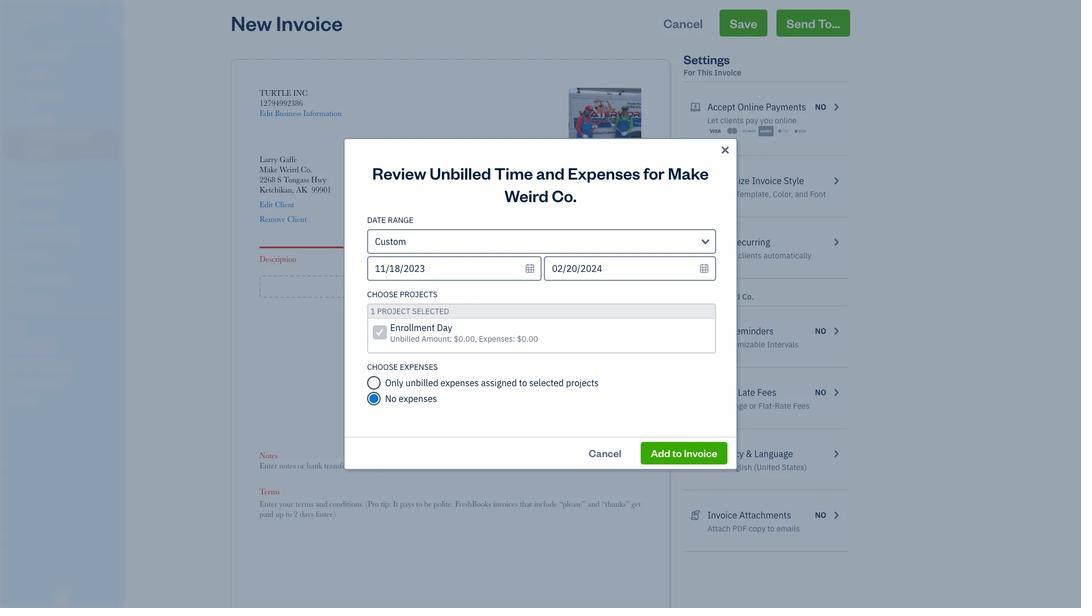 Task type: locate. For each thing, give the bounding box(es) containing it.
invoice inside settings for this invoice
[[714, 68, 741, 78]]

a right plus image
[[455, 279, 461, 293]]

2 choose from the top
[[367, 362, 398, 372]]

0 horizontal spatial cancel button
[[578, 442, 632, 465]]

inc inside turtle inc owner
[[43, 10, 59, 21]]

(united
[[754, 462, 780, 472]]

add a line button
[[260, 275, 641, 298]]

1 choose from the top
[[367, 289, 398, 300]]

invoice inside button
[[684, 446, 717, 459]]

turtle inside turtle inc 12794992386 edit business information
[[260, 88, 291, 97]]

unbilled inside review unbilled time and expenses for make weird co.
[[430, 162, 491, 184]]

visa image
[[707, 126, 723, 137]]

0 horizontal spatial co.
[[301, 165, 312, 174]]

co. up reminders
[[742, 292, 754, 302]]

1 horizontal spatial to
[[672, 446, 682, 459]]

send for send to...
[[786, 15, 815, 31]]

chevronright image
[[831, 235, 841, 249], [831, 324, 841, 338]]

weird down the gaffe in the left of the page
[[280, 165, 299, 174]]

chevronright image for accept online payments
[[831, 100, 841, 114]]

0 horizontal spatial unbilled
[[390, 334, 420, 344]]

for left this
[[684, 68, 695, 78]]

subtotal add a discount tax
[[510, 318, 560, 350]]

1 vertical spatial co.
[[552, 185, 577, 206]]

and down "style"
[[795, 189, 808, 199]]

discover image
[[742, 126, 757, 137]]

inc inside turtle inc 12794992386 edit business information
[[293, 88, 308, 97]]

your
[[721, 251, 736, 261]]

usd,
[[707, 462, 725, 472]]

client image
[[7, 70, 21, 82]]

cancel for save
[[663, 15, 703, 31]]

choose for choose projects
[[367, 289, 398, 300]]

5 chevronright image from the top
[[831, 508, 841, 522]]

1 vertical spatial line
[[464, 279, 485, 293]]

0 vertical spatial to
[[519, 377, 527, 388]]

2 horizontal spatial weird
[[719, 292, 740, 302]]

a inside button
[[455, 279, 461, 293]]

turtle inside turtle inc owner
[[9, 10, 41, 21]]

3 chevronright image from the top
[[831, 386, 841, 399]]

unbilled down enrollment
[[390, 334, 420, 344]]

cancel for add to invoice
[[589, 446, 621, 459]]

team members image
[[8, 341, 120, 350]]

Issue date in MM/DD/YYYY format text field
[[568, 167, 650, 176]]

review unbilled time and expenses for make weird co. dialog
[[0, 124, 1081, 484]]

reference
[[489, 192, 520, 201]]

0 vertical spatial for
[[684, 68, 695, 78]]

owner
[[9, 23, 30, 31]]

turtle up owner
[[9, 10, 41, 21]]

1 chevronright image from the top
[[831, 100, 841, 114]]

0 vertical spatial chevronright image
[[831, 235, 841, 249]]

issue
[[515, 167, 531, 176]]

0 vertical spatial unbilled
[[430, 162, 491, 184]]

client up remove client 'button'
[[275, 200, 294, 209]]

change
[[707, 189, 734, 199]]

1 vertical spatial and
[[795, 189, 808, 199]]

gaffe
[[280, 155, 297, 164]]

bank connections image
[[8, 377, 120, 386]]

1 vertical spatial expenses
[[399, 393, 437, 404]]

edit inside "larry gaffe make weird co. 2268 s tongass hwy ketchikan, ak  99901 edit client remove client"
[[260, 200, 273, 209]]

edit down '12794992386'
[[260, 109, 273, 118]]

1 horizontal spatial co.
[[552, 185, 577, 206]]

send to... button
[[776, 10, 850, 37]]

make right for
[[668, 162, 709, 184]]

add left currencyandlanguage icon
[[651, 446, 670, 459]]

2268
[[260, 175, 275, 184]]

weird down issue
[[504, 185, 549, 206]]

project
[[377, 306, 410, 316]]

chevronright image
[[831, 100, 841, 114], [831, 174, 841, 187], [831, 386, 841, 399], [831, 447, 841, 461], [831, 508, 841, 522]]

online
[[738, 101, 764, 113]]

expenses right unbilled
[[440, 377, 479, 388]]

amount paid
[[517, 375, 560, 384]]

cancel
[[663, 15, 703, 31], [589, 446, 621, 459]]

add inside add a line button
[[431, 279, 452, 293]]

only unbilled expenses assigned to selected projects
[[385, 377, 599, 388]]

add right plus image
[[431, 279, 452, 293]]

0 horizontal spatial turtle
[[9, 10, 41, 21]]

co.
[[301, 165, 312, 174], [552, 185, 577, 206], [742, 292, 754, 302]]

0 vertical spatial fees
[[757, 387, 776, 398]]

1 vertical spatial a
[[525, 328, 529, 337]]

2 horizontal spatial co.
[[742, 292, 754, 302]]

make inside review unbilled time and expenses for make weird co.
[[668, 162, 709, 184]]

review
[[372, 162, 426, 184]]

1 vertical spatial cancel
[[589, 446, 621, 459]]

1 vertical spatial unbilled
[[390, 334, 420, 344]]

projects
[[400, 289, 437, 300]]

fees right the flat-
[[793, 401, 810, 411]]

remove
[[260, 215, 285, 224]]

send up at
[[707, 325, 728, 337]]

add for add to invoice
[[651, 446, 670, 459]]

add
[[431, 279, 452, 293], [510, 328, 523, 337], [651, 446, 670, 459]]

send reminders
[[707, 325, 774, 337]]

business
[[275, 109, 301, 118]]

fees
[[757, 387, 776, 398], [793, 401, 810, 411]]

3 no from the top
[[815, 387, 826, 398]]

percentage
[[707, 401, 747, 411]]

customize
[[707, 175, 750, 186]]

language
[[754, 448, 793, 459]]

1 vertical spatial turtle
[[260, 88, 291, 97]]

chevronright image for charge late fees
[[831, 386, 841, 399]]

0 vertical spatial inc
[[43, 10, 59, 21]]

hwy
[[311, 175, 326, 184]]

&
[[746, 448, 752, 459]]

1 horizontal spatial inc
[[293, 88, 308, 97]]

0 horizontal spatial a
[[455, 279, 461, 293]]

of
[[506, 167, 513, 176]]

1 vertical spatial clients
[[738, 251, 762, 261]]

2 vertical spatial to
[[767, 524, 775, 534]]

expenses down unbilled
[[399, 393, 437, 404]]

client right remove
[[287, 215, 307, 224]]

0.00
[[628, 318, 641, 327], [628, 341, 641, 350]]

turtle up '12794992386'
[[260, 88, 291, 97]]

co. down the expenses
[[552, 185, 577, 206]]

2 chevronright image from the top
[[831, 324, 841, 338]]

2 horizontal spatial add
[[651, 446, 670, 459]]

timer image
[[7, 230, 21, 242]]

estimate image
[[7, 92, 21, 103]]

cancel inside "review unbilled time and expenses for make weird co." dialog
[[589, 446, 621, 459]]

0 vertical spatial and
[[536, 162, 565, 184]]

accept
[[707, 101, 735, 113]]

invoices image
[[690, 508, 701, 522]]

and inside review unbilled time and expenses for make weird co.
[[536, 162, 565, 184]]

selected
[[529, 377, 564, 388]]

2 no from the top
[[815, 326, 826, 336]]

let clients pay you online
[[707, 115, 797, 126]]

weird up send reminders
[[719, 292, 740, 302]]

1 vertical spatial to
[[672, 446, 682, 459]]

invoice image
[[7, 113, 21, 124]]

and right issue
[[536, 162, 565, 184]]

due date
[[489, 180, 519, 189]]

Terms text field
[[260, 499, 641, 519]]

4 no from the top
[[815, 510, 826, 520]]

1 vertical spatial 0.00
[[628, 341, 641, 350]]

0 vertical spatial weird
[[280, 165, 299, 174]]

1 vertical spatial edit
[[260, 200, 273, 209]]

1 horizontal spatial cancel button
[[653, 10, 713, 37]]

0 vertical spatial cancel
[[663, 15, 703, 31]]

choose expenses
[[367, 362, 438, 372]]

discount
[[531, 328, 560, 337]]

co. up tongass
[[301, 165, 312, 174]]

rate down 'date range' field
[[514, 254, 529, 264]]

custom
[[375, 236, 406, 247]]

1 vertical spatial rate
[[775, 401, 791, 411]]

plus image
[[416, 281, 429, 292]]

time
[[494, 162, 533, 184]]

clients down accept
[[720, 115, 744, 126]]

weird inside "larry gaffe make weird co. 2268 s tongass hwy ketchikan, ak  99901 edit client remove client"
[[280, 165, 299, 174]]

1 vertical spatial add
[[510, 328, 523, 337]]

send left to...
[[786, 15, 815, 31]]

to left selected
[[519, 377, 527, 388]]

0 horizontal spatial add
[[431, 279, 452, 293]]

only
[[385, 377, 403, 388]]

1 vertical spatial cancel button
[[578, 442, 632, 465]]

1 horizontal spatial a
[[525, 328, 529, 337]]

0 vertical spatial send
[[786, 15, 815, 31]]

copy
[[749, 524, 766, 534]]

make
[[668, 162, 709, 184], [260, 165, 278, 174], [707, 236, 729, 248], [697, 292, 717, 302]]

0 horizontal spatial rate
[[514, 254, 529, 264]]

1 no from the top
[[815, 102, 826, 112]]

no for accept online payments
[[815, 102, 826, 112]]

choose inside option group
[[367, 362, 398, 372]]

chevronright image for make recurring
[[831, 235, 841, 249]]

0 vertical spatial client
[[275, 200, 294, 209]]

refresh image
[[690, 235, 701, 249]]

0 horizontal spatial send
[[707, 325, 728, 337]]

add inside 'subtotal add a discount tax'
[[510, 328, 523, 337]]

add to invoice
[[651, 446, 717, 459]]

1 vertical spatial send
[[707, 325, 728, 337]]

a left discount on the bottom of page
[[525, 328, 529, 337]]

for down refresh icon
[[684, 292, 695, 302]]

1 horizontal spatial unbilled
[[430, 162, 491, 184]]

1 vertical spatial weird
[[504, 185, 549, 206]]

0 horizontal spatial line
[[464, 279, 485, 293]]

rate right or
[[775, 401, 791, 411]]

payments
[[766, 101, 806, 113]]

1 vertical spatial chevronright image
[[831, 324, 841, 338]]

attach
[[707, 524, 731, 534]]

1 vertical spatial inc
[[293, 88, 308, 97]]

send inside button
[[786, 15, 815, 31]]

selected
[[412, 306, 449, 316]]

1 vertical spatial choose
[[367, 362, 398, 372]]

choose expenses option group
[[367, 362, 716, 405]]

0 vertical spatial choose
[[367, 289, 398, 300]]

1 for from the top
[[684, 68, 695, 78]]

0 vertical spatial add
[[431, 279, 452, 293]]

add left discount on the bottom of page
[[510, 328, 523, 337]]

payment image
[[7, 166, 21, 177]]

to
[[519, 377, 527, 388], [672, 446, 682, 459], [767, 524, 775, 534]]

0 horizontal spatial weird
[[280, 165, 299, 174]]

american express image
[[759, 126, 774, 137]]

2 edit from the top
[[260, 200, 273, 209]]

1 vertical spatial for
[[684, 292, 695, 302]]

for make weird co.
[[684, 292, 754, 302]]

percentage or flat-rate fees
[[707, 401, 810, 411]]

turtle
[[9, 10, 41, 21], [260, 88, 291, 97]]

2 horizontal spatial to
[[767, 524, 775, 534]]

0 vertical spatial line
[[608, 254, 623, 264]]

inc for turtle inc owner
[[43, 10, 59, 21]]

make up bill
[[707, 236, 729, 248]]

to right copy at the right bottom
[[767, 524, 775, 534]]

enrollment
[[390, 322, 435, 333]]

to inside choose expenses option group
[[519, 377, 527, 388]]

1 horizontal spatial weird
[[504, 185, 549, 206]]

1 vertical spatial client
[[287, 215, 307, 224]]

no for charge late fees
[[815, 387, 826, 398]]

0 vertical spatial date
[[489, 167, 504, 176]]

edit
[[260, 109, 273, 118], [260, 200, 273, 209]]

2 vertical spatial add
[[651, 446, 670, 459]]

edit business information button
[[260, 108, 342, 118]]

bill your clients automatically
[[707, 251, 811, 261]]

currency & language
[[707, 448, 793, 459]]

line left total at the top right of the page
[[608, 254, 623, 264]]

0 vertical spatial a
[[455, 279, 461, 293]]

you
[[760, 115, 773, 126]]

to left currencyandlanguage icon
[[672, 446, 682, 459]]

line up 1 project selected enrollment day unbilled amount: $0.00, expenses: $0.00
[[464, 279, 485, 293]]

choose
[[367, 289, 398, 300], [367, 362, 398, 372]]

add inside add to invoice button
[[651, 446, 670, 459]]

terms
[[260, 487, 280, 496]]

settings
[[684, 51, 730, 67]]

make inside "larry gaffe make weird co. 2268 s tongass hwy ketchikan, ak  99901 edit client remove client"
[[260, 165, 278, 174]]

co. inside "larry gaffe make weird co. 2268 s tongass hwy ketchikan, ak  99901 edit client remove client"
[[301, 165, 312, 174]]

0 horizontal spatial to
[[519, 377, 527, 388]]

4 chevronright image from the top
[[831, 447, 841, 461]]

weird
[[280, 165, 299, 174], [504, 185, 549, 206], [719, 292, 740, 302]]

0 vertical spatial edit
[[260, 109, 273, 118]]

accept online payments
[[707, 101, 806, 113]]

0 vertical spatial turtle
[[9, 10, 41, 21]]

0 horizontal spatial and
[[536, 162, 565, 184]]

fees up the flat-
[[757, 387, 776, 398]]

choose up only
[[367, 362, 398, 372]]

project image
[[7, 209, 21, 220]]

make down larry
[[260, 165, 278, 174]]

close image
[[719, 144, 731, 157]]

assigned
[[481, 377, 517, 388]]

2 vertical spatial weird
[[719, 292, 740, 302]]

$0.00
[[517, 334, 538, 344]]

and for expenses
[[536, 162, 565, 184]]

edit up remove
[[260, 200, 273, 209]]

0 horizontal spatial cancel
[[589, 446, 621, 459]]

0 vertical spatial expenses
[[440, 377, 479, 388]]

0 vertical spatial 0.00
[[628, 318, 641, 327]]

unbilled left of
[[430, 162, 491, 184]]

12794992386
[[260, 99, 303, 108]]

1 edit from the top
[[260, 109, 273, 118]]

due
[[489, 180, 502, 189]]

choose up 1
[[367, 289, 398, 300]]

date down date of issue at the top
[[504, 180, 519, 189]]

template,
[[736, 189, 771, 199]]

0 vertical spatial cancel button
[[653, 10, 713, 37]]

mastercard image
[[724, 126, 740, 137]]

total
[[625, 254, 641, 264]]

date
[[489, 167, 504, 176], [504, 180, 519, 189]]

0 horizontal spatial fees
[[757, 387, 776, 398]]

1 horizontal spatial and
[[795, 189, 808, 199]]

1 chevronright image from the top
[[831, 235, 841, 249]]

1 horizontal spatial turtle
[[260, 88, 291, 97]]

dashboard image
[[7, 49, 21, 60]]

clients down recurring
[[738, 251, 762, 261]]

line total
[[608, 254, 641, 264]]

no expenses
[[385, 393, 437, 404]]

date up due
[[489, 167, 504, 176]]

notes
[[260, 451, 278, 460]]

0 horizontal spatial expenses
[[399, 393, 437, 404]]

no for send reminders
[[815, 326, 826, 336]]

1 horizontal spatial cancel
[[663, 15, 703, 31]]

0 horizontal spatial inc
[[43, 10, 59, 21]]

0 vertical spatial rate
[[514, 254, 529, 264]]

1 horizontal spatial add
[[510, 328, 523, 337]]

cancel button for save
[[653, 10, 713, 37]]

choose projects
[[367, 289, 437, 300]]

2 chevronright image from the top
[[831, 174, 841, 187]]

1 vertical spatial fees
[[793, 401, 810, 411]]

1 horizontal spatial send
[[786, 15, 815, 31]]

charge late fees
[[707, 387, 776, 398]]

0 vertical spatial co.
[[301, 165, 312, 174]]



Task type: vqa. For each thing, say whether or not it's contained in the screenshot.
bottom …
no



Task type: describe. For each thing, give the bounding box(es) containing it.
subtotal
[[533, 318, 560, 327]]

make recurring
[[707, 236, 770, 248]]

weird inside review unbilled time and expenses for make weird co.
[[504, 185, 549, 206]]

1 horizontal spatial expenses
[[440, 377, 479, 388]]

choose for choose expenses
[[367, 362, 398, 372]]

a inside 'subtotal add a discount tax'
[[525, 328, 529, 337]]

emails
[[776, 524, 800, 534]]

line inside button
[[464, 279, 485, 293]]

this
[[697, 68, 713, 78]]

Notes text field
[[260, 461, 641, 471]]

turtle for turtle inc 12794992386 edit business information
[[260, 88, 291, 97]]

date range
[[367, 215, 414, 225]]

save
[[730, 15, 757, 31]]

charge
[[707, 387, 736, 398]]

flat-
[[758, 401, 775, 411]]

expenses
[[400, 362, 438, 372]]

2 vertical spatial co.
[[742, 292, 754, 302]]

tax
[[547, 341, 560, 350]]

inc for turtle inc 12794992386 edit business information
[[293, 88, 308, 97]]

co. inside review unbilled time and expenses for make weird co.
[[552, 185, 577, 206]]

larry gaffe make weird co. 2268 s tongass hwy ketchikan, ak  99901 edit client remove client
[[260, 155, 331, 224]]

ketchikan,
[[260, 185, 294, 194]]

apps image
[[8, 323, 120, 332]]

0 vertical spatial clients
[[720, 115, 744, 126]]

let
[[707, 115, 718, 126]]

unbilled inside 1 project selected enrollment day unbilled amount: $0.00, expenses: $0.00
[[390, 334, 420, 344]]

projects
[[566, 377, 599, 388]]

2 for from the top
[[684, 292, 695, 302]]

date of issue
[[489, 167, 531, 176]]

no
[[385, 393, 397, 404]]

1 horizontal spatial fees
[[793, 401, 810, 411]]

paid
[[546, 375, 560, 384]]

edit inside turtle inc 12794992386 edit business information
[[260, 109, 273, 118]]

bank image
[[793, 126, 808, 137]]

onlinesales image
[[690, 100, 701, 114]]

information
[[303, 109, 342, 118]]

intervals
[[767, 340, 799, 350]]

send for send reminders
[[707, 325, 728, 337]]

no for invoice attachments
[[815, 510, 826, 520]]

remove client button
[[260, 214, 307, 224]]

add a line
[[431, 279, 485, 293]]

to inside button
[[672, 446, 682, 459]]

for inside settings for this invoice
[[684, 68, 695, 78]]

99901
[[311, 185, 331, 194]]

or
[[749, 401, 757, 411]]

items and services image
[[8, 359, 120, 368]]

End date in MM/DD/YYYY format text field
[[544, 256, 716, 281]]

unbilled
[[406, 377, 438, 388]]

recurring
[[731, 236, 770, 248]]

tongass
[[284, 175, 309, 184]]

day
[[437, 322, 452, 333]]

1 project selected enrollment day unbilled amount: $0.00, expenses: $0.00
[[370, 306, 538, 344]]

cancel button for add to invoice
[[578, 442, 632, 465]]

1 horizontal spatial rate
[[775, 401, 791, 411]]

qty
[[573, 254, 585, 264]]

and for font
[[795, 189, 808, 199]]

1 0.00 from the top
[[628, 318, 641, 327]]

range
[[388, 215, 414, 225]]

expenses:
[[479, 334, 515, 344]]

invoice attachments
[[707, 510, 791, 521]]

font
[[810, 189, 826, 199]]

$0.00,
[[454, 334, 477, 344]]

pay
[[746, 115, 758, 126]]

add for add a line
[[431, 279, 452, 293]]

save button
[[720, 10, 768, 37]]

make down bill
[[697, 292, 717, 302]]

expense image
[[7, 187, 21, 199]]

usd, english (united states)
[[707, 462, 807, 472]]

date
[[367, 215, 386, 225]]

amount
[[517, 375, 544, 384]]

review unbilled time and expenses for make weird co.
[[372, 162, 709, 206]]

amount:
[[422, 334, 452, 344]]

DATE RANGE field
[[367, 229, 716, 254]]

money image
[[7, 252, 21, 263]]

larry
[[260, 155, 278, 164]]

chevronright image for no
[[831, 324, 841, 338]]

Reference Number text field
[[559, 192, 641, 201]]

for
[[643, 162, 665, 184]]

settings for this invoice
[[684, 51, 741, 78]]

english
[[726, 462, 752, 472]]

new
[[231, 10, 272, 36]]

paintbrush image
[[690, 174, 701, 187]]

online
[[775, 115, 797, 126]]

add a discount button
[[510, 328, 560, 338]]

late
[[738, 387, 755, 398]]

states)
[[782, 462, 807, 472]]

expenses
[[568, 162, 640, 184]]

automatically
[[764, 251, 811, 261]]

currencyandlanguage image
[[690, 447, 701, 461]]

1 vertical spatial date
[[504, 180, 519, 189]]

attachments
[[739, 510, 791, 521]]

s
[[277, 175, 282, 184]]

apple pay image
[[776, 126, 791, 137]]

2 0.00 from the top
[[628, 341, 641, 350]]

report image
[[7, 294, 21, 306]]

chevronright image for invoice attachments
[[831, 508, 841, 522]]

chart image
[[7, 273, 21, 284]]

main element
[[0, 0, 152, 608]]

bill
[[707, 251, 719, 261]]

reminders
[[730, 325, 774, 337]]

freshbooks image
[[53, 590, 71, 604]]

1 horizontal spatial line
[[608, 254, 623, 264]]

to...
[[818, 15, 840, 31]]

edit client button
[[260, 199, 294, 209]]

settings image
[[8, 395, 120, 404]]

1
[[370, 306, 375, 316]]

change template, color, and font
[[707, 189, 826, 199]]

new invoice
[[231, 10, 343, 36]]

turtle for turtle inc owner
[[9, 10, 41, 21]]

Start date in MM/DD/YYYY format text field
[[367, 256, 542, 281]]



